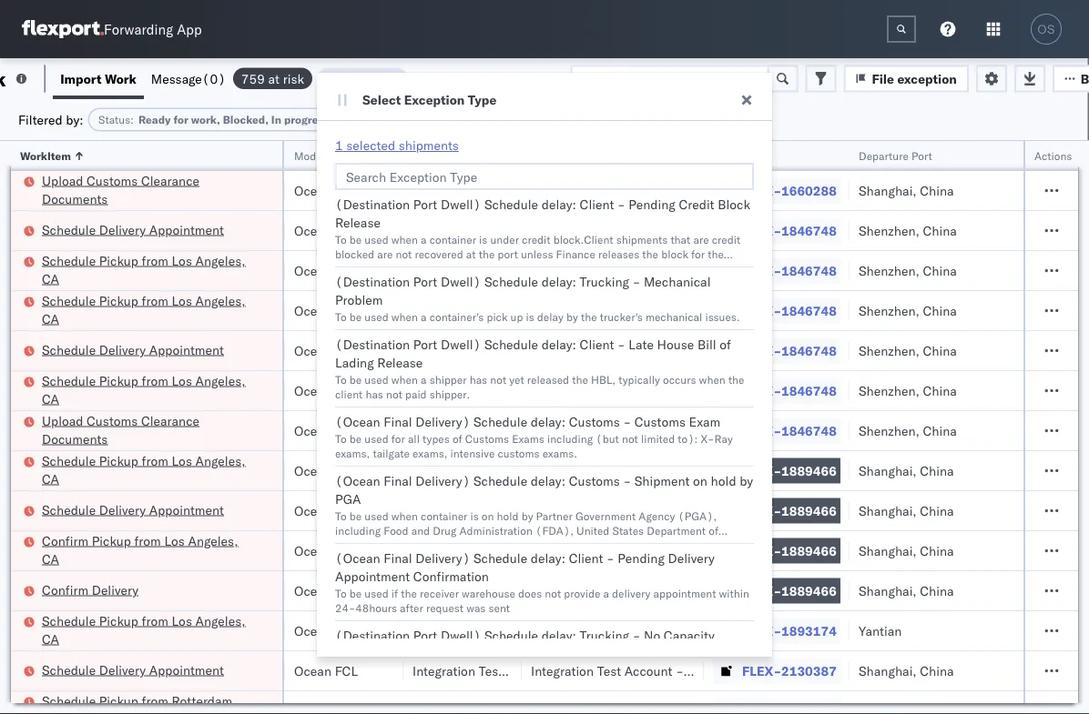 Task type: vqa. For each thing, say whether or not it's contained in the screenshot.
4th ceau7522281, hlxu6269489, hlxu8034992 from the bottom of the page
no



Task type: locate. For each thing, give the bounding box(es) containing it.
appointment for 1st schedule delivery appointment button
[[149, 222, 224, 238]]

1 vertical spatial jan
[[118, 664, 138, 679]]

Search Exception Type text field
[[335, 163, 754, 190]]

port down after
[[413, 628, 437, 644]]

schedule inside (ocean final delivery) schedule delay: customs - customs exam to be used for all types of customs exams including (but not limited to): x-ray exams, tailgate exams, intensive customs exams.
[[474, 414, 527, 430]]

1 horizontal spatial exams,
[[413, 447, 448, 460]]

to up 24-
[[335, 587, 347, 601]]

dwell) for (destination port dwell) schedule delay: client - pending credit block release to be used when a container is under credit block.client shipments that are credit blocked are not recovered at the port unless finance releases the block for the shipment. (destination port dwell) schedule delay: trucking - mechanical problem to be used when a container's pick up is delay by the trucker's mechanical issues.
[[441, 197, 481, 213]]

0 vertical spatial 2023
[[173, 623, 205, 639]]

be
[[350, 233, 362, 246], [350, 310, 362, 324], [350, 373, 362, 387], [350, 432, 362, 446], [350, 510, 362, 523], [350, 587, 362, 601]]

release
[[335, 215, 381, 231], [377, 355, 423, 371]]

from inside confirm pickup from los angeles, ca
[[134, 533, 161, 549]]

typically
[[619, 373, 660, 387]]

be down problem
[[350, 310, 362, 324]]

(pga),
[[678, 510, 717, 523]]

release inside (destination port dwell) schedule delay: client - pending credit block release to be used when a container is under credit block.client shipments that are credit blocked are not recovered at the port unless finance releases the block for the shipment. (destination port dwell) schedule delay: trucking - mechanical problem to be used when a container's pick up is delay by the trucker's mechanical issues.
[[335, 215, 381, 231]]

3 schedule delivery appointment link from the top
[[42, 501, 224, 520]]

delay: down (fda),
[[531, 551, 566, 567]]

(ocean inside (ocean final delivery) schedule delay: customs -  shipment on hold by pga to be used when container is on hold by partner government agency (pga), including food and drug administration (fda), united states department of agriculture (usda), consumer product safety commission (cpsc) and other agencies responsible for regulating products entering the u.s.
[[335, 474, 380, 490]]

customs left 9, in the bottom left of the page
[[87, 413, 138, 429]]

test down (but
[[611, 463, 635, 479]]

warehouse
[[462, 587, 515, 601]]

1 vertical spatial (ocean
[[335, 474, 380, 490]]

when inside (ocean final delivery) schedule delay: customs -  shipment on hold by pga to be used when container is on hold by partner government agency (pga), including food and drug administration (fda), united states department of agriculture (usda), consumer product safety commission (cpsc) and other agencies responsible for regulating products entering the u.s.
[[391, 510, 418, 523]]

1 pm from the top
[[61, 543, 81, 559]]

5 be from the top
[[350, 510, 362, 523]]

test up releases
[[611, 223, 635, 239]]

delivery) up 'types'
[[416, 414, 470, 430]]

releases
[[598, 247, 640, 261]]

at inside (destination port dwell) schedule delay: client - pending credit block release to be used when a container is under credit block.client shipments that are credit blocked are not recovered at the port unless finance releases the block for the shipment. (destination port dwell) schedule delay: trucking - mechanical problem to be used when a container's pick up is delay by the trucker's mechanical issues.
[[466, 247, 476, 261]]

(destination up lading
[[335, 337, 410, 353]]

14,
[[154, 463, 174, 479], [154, 503, 174, 519]]

los for fourth schedule pickup from los angeles, ca button from the top
[[172, 453, 192, 469]]

be inside (ocean final delivery) schedule delay: client - pending delivery appointment confirmation to be used if the receiver warehouse does not provide a delivery appointment within 24-48hours after request was sent
[[350, 587, 362, 601]]

12 ocean fcl from the top
[[294, 623, 358, 639]]

customs up limited
[[635, 414, 686, 430]]

0 horizontal spatial hold
[[497, 510, 519, 523]]

schedule delivery appointment link for fourth schedule delivery appointment button from the top
[[42, 662, 224, 680]]

message (0)
[[151, 71, 226, 87]]

to down the client
[[335, 432, 347, 446]]

1 vertical spatial trucking
[[580, 628, 629, 644]]

3 schedule pickup from los angeles, ca from the top
[[42, 373, 245, 407]]

4 ceau75 from the top
[[1041, 342, 1089, 358]]

be down the client
[[350, 432, 362, 446]]

6 12:59 from the top
[[30, 463, 66, 479]]

3 (destination from the top
[[335, 337, 410, 353]]

(destination up problem
[[335, 274, 410, 290]]

test up port
[[493, 223, 517, 239]]

1 upload customs clearance documents link from the top
[[42, 172, 259, 208]]

the inside (ocean final delivery) schedule delay: client - pending delivery appointment confirmation to be used if the receiver warehouse does not provide a delivery appointment within 24-48hours after request was sent
[[401, 587, 417, 601]]

2 schedule delivery appointment link from the top
[[42, 341, 224, 359]]

1893174
[[782, 623, 837, 639]]

schedule pickup from los angeles, ca for 2nd 'schedule pickup from los angeles, ca' link from the top
[[42, 293, 245, 327]]

1 vertical spatial release
[[377, 355, 423, 371]]

(ocean inside (ocean final delivery) schedule delay: customs - customs exam to be used for all types of customs exams including (but not limited to): x-ray exams, tailgate exams, intensive customs exams.
[[335, 414, 380, 430]]

los for first schedule pickup from los angeles, ca button
[[172, 253, 192, 269]]

mst, up 5:00 pm mst, dec 23, 2022
[[93, 503, 124, 519]]

2 horizontal spatial is
[[526, 310, 534, 324]]

final inside (ocean final delivery) schedule delay: customs -  shipment on hold by pga to be used when container is on hold by partner government agency (pga), including food and drug administration (fda), united states department of agriculture (usda), consumer product safety commission (cpsc) and other agencies responsible for regulating products entering the u.s.
[[384, 474, 412, 490]]

2023 for 12:59 am mst, jan 13, 2023
[[173, 623, 205, 639]]

1 horizontal spatial credit
[[712, 233, 741, 246]]

hold down ray
[[711, 474, 736, 490]]

1 vertical spatial clearance
[[141, 413, 199, 429]]

2022
[[170, 183, 202, 199], [170, 223, 202, 239], [170, 263, 202, 279], [170, 303, 202, 319], [170, 343, 202, 359], [170, 383, 202, 399], [169, 423, 201, 439], [177, 463, 209, 479], [177, 503, 209, 519], [168, 543, 200, 559], [169, 583, 201, 599]]

0 vertical spatial (ocean
[[335, 414, 380, 430]]

0 vertical spatial container
[[430, 233, 476, 246]]

pending inside (ocean final delivery) schedule delay: client - pending delivery appointment confirmation to be used if the receiver warehouse does not provide a delivery appointment within 24-48hours after request was sent
[[618, 551, 665, 567]]

1 horizontal spatial by
[[566, 310, 578, 324]]

does
[[518, 587, 542, 601]]

test down 'late'
[[611, 383, 635, 399]]

from inside schedule pickup from rotterdam, netherlands
[[142, 694, 168, 710]]

delay: for credit
[[542, 197, 576, 213]]

no inside button
[[644, 628, 660, 644]]

delivery inside button
[[92, 582, 139, 598]]

final down tailgate
[[384, 474, 412, 490]]

resize handle column header for departure port
[[1010, 141, 1032, 715]]

3 to from the top
[[335, 373, 347, 387]]

deadline button
[[21, 145, 203, 163]]

4 flex-1889466 from the top
[[742, 583, 837, 599]]

2023
[[173, 623, 205, 639], [165, 664, 196, 679]]

0 vertical spatial upload customs clearance documents button
[[42, 172, 259, 210]]

credit down block
[[712, 233, 741, 246]]

workitem
[[20, 149, 71, 163]]

pickup inside schedule pickup from rotterdam, netherlands
[[99, 694, 138, 710]]

2 1889466 from the top
[[782, 503, 837, 519]]

delay: up exams
[[531, 414, 566, 430]]

occurs
[[663, 373, 696, 387]]

used down problem
[[365, 310, 389, 324]]

client for release
[[580, 197, 614, 213]]

1 upload customs clearance documents from the top
[[42, 173, 199, 207]]

3 1889466 from the top
[[782, 543, 837, 559]]

0 vertical spatial and
[[411, 524, 430, 538]]

confirm
[[42, 533, 88, 549], [42, 582, 88, 598]]

1 vertical spatial container
[[421, 510, 468, 523]]

resize handle column header
[[199, 141, 221, 715], [260, 141, 282, 715], [263, 141, 285, 715], [382, 141, 403, 715], [500, 141, 522, 715], [682, 141, 704, 715], [828, 141, 850, 715], [1010, 141, 1032, 715], [1057, 141, 1078, 715]]

4 1846748 from the top
[[782, 343, 837, 359]]

flex-1846748
[[742, 223, 837, 239], [742, 263, 837, 279], [742, 303, 837, 319], [742, 343, 837, 359], [742, 383, 837, 399], [742, 423, 837, 439]]

delivery for third schedule delivery appointment button from the bottom of the page
[[99, 342, 146, 358]]

client up the hbl, at bottom right
[[580, 337, 614, 353]]

the right if
[[401, 587, 417, 601]]

9 ocean fcl from the top
[[294, 503, 358, 519]]

on up 'administration'
[[482, 510, 494, 523]]

1 vertical spatial has
[[366, 388, 383, 401]]

1 vertical spatial 23,
[[142, 664, 161, 679]]

8 fcl from the top
[[335, 463, 358, 479]]

of right bill
[[720, 337, 731, 353]]

delivery) up confirmation
[[416, 551, 470, 567]]

a up recovered
[[421, 233, 427, 246]]

1 12:59 from the top
[[30, 223, 66, 239]]

los for 5th schedule pickup from los angeles, ca button from the top
[[172, 613, 192, 629]]

are right that
[[694, 233, 709, 246]]

1 vertical spatial confirm
[[42, 582, 88, 598]]

0 vertical spatial clearance
[[141, 173, 199, 189]]

0 horizontal spatial and
[[411, 524, 430, 538]]

19,
[[148, 183, 167, 199]]

schedule delivery appointment link for 2nd schedule delivery appointment button from the bottom
[[42, 501, 224, 520]]

deadline
[[30, 149, 74, 163]]

trucking inside (destination port dwell) schedule delay: client - pending credit block release to be used when a container is under credit block.client shipments that are credit blocked are not recovered at the port unless finance releases the block for the shipment. (destination port dwell) schedule delay: trucking - mechanical problem to be used when a container's pick up is delay by the trucker's mechanical issues.
[[580, 274, 629, 290]]

(cpsc)
[[636, 539, 678, 552]]

delivery up 5:00 pm mst, dec 23, 2022
[[99, 502, 146, 518]]

delivery) inside (ocean final delivery) schedule delay: customs - customs exam to be used for all types of customs exams including (but not limited to): x-ray exams, tailgate exams, intensive customs exams.
[[416, 414, 470, 430]]

upload customs clearance documents link
[[42, 172, 259, 208], [42, 412, 259, 449]]

upload customs clearance documents for 1st upload customs clearance documents button
[[42, 173, 199, 207]]

los for second schedule pickup from los angeles, ca button from the top of the page
[[172, 293, 192, 309]]

schedule pickup from los angeles, ca for fifth 'schedule pickup from los angeles, ca' link from the bottom of the page
[[42, 253, 245, 287]]

to down problem
[[335, 310, 347, 324]]

3 shenzhen, china from the top
[[859, 303, 957, 319]]

- inside (ocean final delivery) schedule delay: customs -  shipment on hold by pga to be used when container is on hold by partner government agency (pga), including food and drug administration (fda), united states department of agriculture (usda), consumer product safety commission (cpsc) and other agencies responsible for regulating products entering the u.s.
[[623, 474, 631, 490]]

port up shipper
[[413, 337, 437, 353]]

1 vertical spatial pm
[[61, 664, 81, 679]]

1 fcl from the top
[[335, 183, 358, 199]]

aug
[[120, 183, 144, 199]]

0 vertical spatial upload
[[42, 173, 83, 189]]

a right provide in the bottom right of the page
[[603, 587, 609, 601]]

confirm delivery button
[[42, 582, 139, 602]]

4 used from the top
[[365, 432, 389, 446]]

delay: down exams.
[[531, 474, 566, 490]]

limited
[[641, 432, 675, 446]]

(destination for (destination port dwell) schedule delay: trucking - no capacity
[[335, 628, 410, 644]]

delivery) inside (ocean final delivery) schedule delay: customs -  shipment on hold by pga to be used when container is on hold by partner government agency (pga), including food and drug administration (fda), united states department of agriculture (usda), consumer product safety commission (cpsc) and other agencies responsible for regulating products entering the u.s.
[[416, 474, 470, 490]]

0 vertical spatial demo
[[464, 183, 497, 199]]

0 vertical spatial documents
[[42, 191, 108, 207]]

1 horizontal spatial is
[[479, 233, 488, 246]]

a up the paid
[[421, 373, 427, 387]]

by inside (destination port dwell) schedule delay: client - pending credit block release to be used when a container is under credit block.client shipments that are credit blocked are not recovered at the port unless finance releases the block for the shipment. (destination port dwell) schedule delay: trucking - mechanical problem to be used when a container's pick up is delay by the trucker's mechanical issues.
[[566, 310, 578, 324]]

container inside (destination port dwell) schedule delay: client - pending credit block release to be used when a container is under credit block.client shipments that are credit blocked are not recovered at the port unless finance releases the block for the shipment. (destination port dwell) schedule delay: trucking - mechanical problem to be used when a container's pick up is delay by the trucker's mechanical issues.
[[430, 233, 476, 246]]

2 upload customs clearance documents link from the top
[[42, 412, 259, 449]]

dwell) for (destination port dwell) schedule delay: client -  late house bill of lading release to be used when a shipper has not yet released the hbl, typically occurs when the client has not paid shipper.
[[441, 337, 481, 353]]

is for dwell)
[[479, 233, 488, 246]]

delivery) for pga
[[416, 474, 470, 490]]

pickup
[[99, 253, 138, 269], [99, 293, 138, 309], [99, 373, 138, 389], [99, 453, 138, 469], [92, 533, 131, 549], [99, 613, 138, 629], [99, 694, 138, 710]]

to
[[335, 233, 347, 246], [335, 310, 347, 324], [335, 373, 347, 387], [335, 432, 347, 446], [335, 510, 347, 523], [335, 587, 347, 601]]

documents left 9, in the bottom left of the page
[[42, 431, 108, 447]]

exception
[[898, 71, 957, 87]]

status : ready for work, blocked, in progress
[[98, 113, 329, 127]]

2 12:59 am mdt, nov 5, 2022 from the top
[[30, 263, 202, 279]]

5,
[[155, 223, 167, 239], [155, 263, 167, 279], [155, 303, 167, 319], [155, 343, 167, 359], [155, 383, 167, 399]]

ceau75
[[1041, 222, 1089, 238], [1041, 262, 1089, 278], [1041, 302, 1089, 318], [1041, 342, 1089, 358], [1041, 383, 1089, 398], [1041, 423, 1089, 439]]

12:59 am mst, dec 14, 2022 down the 12:00 am mst, nov 9, 2022
[[30, 463, 209, 479]]

1 vertical spatial delivery)
[[416, 474, 470, 490]]

1 horizontal spatial no
[[644, 628, 660, 644]]

confirm inside confirm pickup from los angeles, ca
[[42, 533, 88, 549]]

delay: inside (destination port dwell) schedule delay: client -  late house bill of lading release to be used when a shipper has not yet released the hbl, typically occurs when the client has not paid shipper.
[[542, 337, 576, 353]]

1 vertical spatial risk
[[503, 113, 521, 127]]

1 vertical spatial demo
[[464, 623, 497, 639]]

mode
[[294, 149, 322, 163]]

final inside (ocean final delivery) schedule delay: customs - customs exam to be used for all types of customs exams including (but not limited to): x-ray exams, tailgate exams, intensive customs exams.
[[384, 414, 412, 430]]

including inside (ocean final delivery) schedule delay: customs - customs exam to be used for all types of customs exams including (but not limited to): x-ray exams, tailgate exams, intensive customs exams.
[[547, 432, 593, 446]]

is inside (ocean final delivery) schedule delay: customs -  shipment on hold by pga to be used when container is on hold by partner government agency (pga), including food and drug administration (fda), united states department of agriculture (usda), consumer product safety commission (cpsc) and other agencies responsible for regulating products entering the u.s.
[[470, 510, 479, 523]]

products
[[511, 553, 555, 567]]

(ocean inside (ocean final delivery) schedule delay: client - pending delivery appointment confirmation to be used if the receiver warehouse does not provide a delivery appointment within 24-48hours after request was sent
[[335, 551, 380, 567]]

jan
[[127, 623, 147, 639], [118, 664, 138, 679]]

for up confirmation
[[442, 553, 456, 567]]

delivery for 1st schedule delivery appointment button
[[99, 222, 146, 238]]

fcl
[[335, 183, 358, 199], [335, 223, 358, 239], [335, 263, 358, 279], [335, 303, 358, 319], [335, 343, 358, 359], [335, 383, 358, 399], [335, 423, 358, 439], [335, 463, 358, 479], [335, 503, 358, 519], [335, 543, 358, 559], [335, 583, 358, 599], [335, 623, 358, 639], [335, 664, 358, 679]]

test down 'administration'
[[493, 543, 517, 559]]

final for used
[[384, 414, 412, 430]]

3 flex-1889466 from the top
[[742, 543, 837, 559]]

11 fcl from the top
[[335, 583, 358, 599]]

delay: inside (ocean final delivery) schedule delay: customs - customs exam to be used for all types of customs exams including (but not limited to): x-ray exams, tailgate exams, intensive customs exams.
[[531, 414, 566, 430]]

port for (destination port dwell) schedule delay: trucking - no capacity
[[413, 628, 437, 644]]

1 vertical spatial are
[[377, 247, 393, 261]]

bosch ocean test
[[413, 223, 517, 239], [531, 223, 635, 239], [413, 263, 517, 279], [531, 263, 635, 279], [413, 303, 517, 319], [531, 303, 635, 319], [413, 343, 517, 359], [531, 343, 635, 359], [413, 383, 517, 399], [531, 383, 635, 399], [413, 423, 517, 439], [531, 423, 635, 439], [413, 463, 517, 479], [531, 463, 635, 479], [413, 503, 517, 519], [531, 503, 635, 519], [413, 543, 517, 559], [531, 543, 635, 559], [413, 583, 517, 599], [531, 583, 635, 599]]

consignee up the "search exception type" text box
[[531, 149, 583, 163]]

pending inside (destination port dwell) schedule delay: client - pending credit block release to be used when a container is under credit block.client shipments that are credit blocked are not recovered at the port unless finance releases the block for the shipment. (destination port dwell) schedule delay: trucking - mechanical problem to be used when a container's pick up is delay by the trucker's mechanical issues.
[[629, 197, 676, 213]]

flex-1846748 button
[[713, 218, 841, 244], [713, 218, 841, 244], [713, 258, 841, 284], [713, 258, 841, 284], [713, 298, 841, 324], [713, 298, 841, 324], [713, 338, 841, 364], [713, 338, 841, 364], [713, 378, 841, 404], [713, 378, 841, 404], [713, 419, 841, 444], [713, 419, 841, 444]]

1 vertical spatial upload
[[42, 413, 83, 429]]

file exception button
[[844, 65, 969, 92], [844, 65, 969, 92]]

final up all
[[384, 414, 412, 430]]

dwell)
[[441, 197, 481, 213], [441, 274, 481, 290], [441, 337, 481, 353], [441, 628, 481, 644]]

exams
[[512, 432, 545, 446]]

0 vertical spatial is
[[479, 233, 488, 246]]

schedule delivery appointment link up the 12:00 am mst, nov 9, 2022
[[42, 341, 224, 359]]

exams, down 'types'
[[413, 447, 448, 460]]

1 vertical spatial flexport
[[413, 623, 460, 639]]

1 horizontal spatial :
[[419, 113, 422, 127]]

0 horizontal spatial :
[[130, 113, 134, 127]]

container for dwell)
[[430, 233, 476, 246]]

dwell) for (destination port dwell) schedule delay: trucking - no capacity
[[441, 628, 481, 644]]

: for status
[[130, 113, 134, 127]]

pm right 5:00
[[61, 543, 81, 559]]

schedule delivery appointment for 1st schedule delivery appointment button
[[42, 222, 224, 238]]

appointment down 19, on the top left of page
[[149, 222, 224, 238]]

delay: for delivery
[[531, 551, 566, 567]]

1 flex-1846748 from the top
[[742, 223, 837, 239]]

schedule delivery appointment link down aug
[[42, 221, 224, 239]]

mechanical
[[644, 274, 711, 290]]

2 be from the top
[[350, 310, 362, 324]]

1 vertical spatial 12:59 am mst, dec 14, 2022
[[30, 503, 209, 519]]

1 vertical spatial shipments
[[616, 233, 668, 246]]

for
[[173, 113, 188, 127], [691, 247, 705, 261], [391, 432, 405, 446], [442, 553, 456, 567]]

1 flexport from the top
[[413, 183, 460, 199]]

2 vertical spatial is
[[470, 510, 479, 523]]

3 fcl from the top
[[335, 263, 358, 279]]

of up other
[[709, 524, 719, 538]]

confirm pickup from los angeles, ca button
[[42, 532, 259, 571]]

the inside (ocean final delivery) schedule delay: customs -  shipment on hold by pga to be used when container is on hold by partner government agency (pga), including food and drug administration (fda), united states department of agriculture (usda), consumer product safety commission (cpsc) and other agencies responsible for regulating products entering the u.s.
[[601, 553, 617, 567]]

used inside (ocean final delivery) schedule delay: customs - customs exam to be used for all types of customs exams including (but not limited to): x-ray exams, tailgate exams, intensive customs exams.
[[365, 432, 389, 446]]

0 horizontal spatial exams,
[[335, 447, 370, 460]]

3 delivery) from the top
[[416, 551, 470, 567]]

including up agriculture
[[335, 524, 381, 538]]

1 vertical spatial by
[[740, 474, 753, 490]]

tailgate
[[373, 447, 410, 460]]

consignee
[[531, 149, 583, 163], [501, 183, 562, 199], [501, 623, 562, 639], [615, 623, 676, 639]]

0 vertical spatial by
[[566, 310, 578, 324]]

confirm for confirm pickup from los angeles, ca
[[42, 533, 88, 549]]

including inside (ocean final delivery) schedule delay: customs -  shipment on hold by pga to be used when container is on hold by partner government agency (pga), including food and drug administration (fda), united states department of agriculture (usda), consumer product safety commission (cpsc) and other agencies responsible for regulating products entering the u.s.
[[335, 524, 381, 538]]

1 vertical spatial at
[[466, 247, 476, 261]]

4 (destination from the top
[[335, 628, 410, 644]]

x-
[[701, 432, 715, 446]]

the right occurs
[[729, 373, 745, 387]]

yet
[[509, 373, 524, 387]]

schedule delivery appointment link for 1st schedule delivery appointment button
[[42, 221, 224, 239]]

delay: inside (ocean final delivery) schedule delay: customs -  shipment on hold by pga to be used when container is on hold by partner government agency (pga), including food and drug administration (fda), united states department of agriculture (usda), consumer product safety commission (cpsc) and other agencies responsible for regulating products entering the u.s.
[[531, 474, 566, 490]]

flexport
[[413, 183, 460, 199], [413, 623, 460, 639]]

release inside (destination port dwell) schedule delay: client -  late house bill of lading release to be used when a shipper has not yet released the hbl, typically occurs when the client has not paid shipper.
[[377, 355, 423, 371]]

port up recovered
[[413, 197, 437, 213]]

final for pga
[[384, 474, 412, 490]]

client for of
[[580, 337, 614, 353]]

delivery down 1:00 am mdt, aug 19, 2022
[[99, 222, 146, 238]]

schedule delivery appointment for 2nd schedule delivery appointment button from the bottom
[[42, 502, 224, 518]]

2 vertical spatial delivery)
[[416, 551, 470, 567]]

1 vertical spatial 14,
[[154, 503, 174, 519]]

flex-
[[742, 183, 782, 199], [742, 223, 782, 239], [742, 263, 782, 279], [742, 303, 782, 319], [742, 343, 782, 359], [742, 383, 782, 399], [742, 423, 782, 439], [742, 463, 782, 479], [742, 503, 782, 519], [742, 543, 782, 559], [742, 583, 782, 599], [742, 623, 782, 639], [742, 664, 782, 679]]

0 horizontal spatial on
[[352, 71, 367, 87]]

delivery) for to
[[416, 551, 470, 567]]

dwell) inside (destination port dwell) schedule delay: trucking - no capacity button
[[441, 628, 481, 644]]

pickup for 3rd schedule pickup from los angeles, ca button from the bottom of the page
[[99, 373, 138, 389]]

pm right "9:30"
[[61, 664, 81, 679]]

customs inside (ocean final delivery) schedule delay: customs -  shipment on hold by pga to be used when container is on hold by partner government agency (pga), including food and drug administration (fda), united states department of agriculture (usda), consumer product safety commission (cpsc) and other agencies responsible for regulating products entering the u.s.
[[569, 474, 620, 490]]

0 vertical spatial are
[[694, 233, 709, 246]]

- inside (ocean final delivery) schedule delay: client - pending delivery appointment confirmation to be used if the receiver warehouse does not provide a delivery appointment within 24-48hours after request was sent
[[607, 551, 615, 567]]

0 vertical spatial upload customs clearance documents link
[[42, 172, 259, 208]]

delay: inside button
[[542, 628, 576, 644]]

7 12:59 from the top
[[30, 503, 66, 519]]

0 vertical spatial at
[[268, 71, 280, 87]]

(destination for (destination port dwell) schedule delay: client -  late house bill of lading release to be used when a shipper has not yet released the hbl, typically occurs when the client has not paid shipper.
[[335, 337, 410, 353]]

5 5, from the top
[[155, 383, 167, 399]]

3 schedule delivery appointment button from the top
[[42, 501, 224, 521]]

ready
[[138, 113, 171, 127]]

1 vertical spatial upload customs clearance documents link
[[42, 412, 259, 449]]

0 vertical spatial flexport
[[413, 183, 460, 199]]

1 horizontal spatial shipments
[[616, 233, 668, 246]]

0 horizontal spatial is
[[470, 510, 479, 523]]

0 vertical spatial upload customs clearance documents
[[42, 173, 199, 207]]

risk right at
[[503, 113, 521, 127]]

no down exception
[[427, 113, 442, 127]]

3 ceau75 from the top
[[1041, 302, 1089, 318]]

4 fcl from the top
[[335, 303, 358, 319]]

0 vertical spatial hold
[[711, 474, 736, 490]]

final inside (ocean final delivery) schedule delay: client - pending delivery appointment confirmation to be used if the receiver warehouse does not provide a delivery appointment within 24-48hours after request was sent
[[384, 551, 412, 567]]

7 flex- from the top
[[742, 423, 782, 439]]

2 dwell) from the top
[[441, 274, 481, 290]]

0 vertical spatial of
[[720, 337, 731, 353]]

customs
[[87, 173, 138, 189], [87, 413, 138, 429], [569, 414, 620, 430], [635, 414, 686, 430], [465, 432, 509, 446], [569, 474, 620, 490]]

release up blocked
[[335, 215, 381, 231]]

1 vertical spatial flexport demo consignee
[[413, 623, 562, 639]]

: left ready
[[130, 113, 134, 127]]

1 be from the top
[[350, 233, 362, 246]]

block
[[718, 197, 750, 213]]

demo down was
[[464, 623, 497, 639]]

ca inside confirm pickup from los angeles, ca
[[42, 551, 59, 567]]

1 final from the top
[[384, 414, 412, 430]]

mst, down 5:00 pm mst, dec 23, 2022
[[85, 583, 116, 599]]

2 vertical spatial (ocean
[[335, 551, 380, 567]]

0 horizontal spatial at
[[268, 71, 280, 87]]

1 vertical spatial including
[[335, 524, 381, 538]]

from
[[142, 253, 168, 269], [142, 293, 168, 309], [142, 373, 168, 389], [142, 453, 168, 469], [134, 533, 161, 549], [142, 613, 168, 629], [142, 694, 168, 710]]

hold
[[711, 474, 736, 490], [497, 510, 519, 523]]

bill
[[698, 337, 716, 353]]

5 resize handle column header from the left
[[500, 141, 522, 715]]

delivery down 5:00 pm mst, dec 23, 2022
[[92, 582, 139, 598]]

12:59 am mst, jan 13, 2023
[[30, 623, 205, 639]]

client inside button
[[413, 149, 442, 163]]

7 fcl from the top
[[335, 423, 358, 439]]

2 schedule pickup from los angeles, ca link from the top
[[42, 292, 259, 328]]

6 shanghai, from the top
[[859, 664, 917, 679]]

schedule inside (destination port dwell) schedule delay: client -  late house bill of lading release to be used when a shipper has not yet released the hbl, typically occurs when the client has not paid shipper.
[[484, 337, 538, 353]]

2 pm from the top
[[61, 664, 81, 679]]

receiver
[[420, 587, 459, 601]]

issues.
[[705, 310, 740, 324]]

of
[[720, 337, 731, 353], [453, 432, 462, 446], [709, 524, 719, 538]]

no up integration test account - karl lagerfeld
[[644, 628, 660, 644]]

2 : from the left
[[419, 113, 422, 127]]

am
[[61, 183, 82, 199], [69, 223, 90, 239], [69, 263, 90, 279], [69, 303, 90, 319], [69, 343, 90, 359], [69, 383, 90, 399], [69, 423, 90, 439], [69, 463, 90, 479], [69, 503, 90, 519], [61, 583, 82, 599], [69, 623, 90, 639]]

pickup for confirm pickup from los angeles, ca button
[[92, 533, 131, 549]]

delay: inside (ocean final delivery) schedule delay: client - pending delivery appointment confirmation to be used if the receiver warehouse does not provide a delivery appointment within 24-48hours after request was sent
[[531, 551, 566, 567]]

1 schedule delivery appointment from the top
[[42, 222, 224, 238]]

0 vertical spatial flexport demo consignee
[[413, 183, 562, 199]]

overdue,
[[529, 113, 577, 127]]

3 : from the left
[[521, 113, 525, 127]]

1 vertical spatial of
[[453, 432, 462, 446]]

- inside button
[[633, 628, 641, 644]]

agency
[[639, 510, 675, 523]]

from for schedule pickup from rotterdam, netherlands link
[[142, 694, 168, 710]]

1 schedule delivery appointment link from the top
[[42, 221, 224, 239]]

1 horizontal spatial hold
[[711, 474, 736, 490]]

schedule delivery appointment button up schedule pickup from rotterdam, netherlands
[[42, 662, 224, 682]]

2 ceau75 from the top
[[1041, 262, 1089, 278]]

3 resize handle column header from the left
[[263, 141, 285, 715]]

schedule delivery appointment down aug
[[42, 222, 224, 238]]

shipments inside (destination port dwell) schedule delay: client - pending credit block release to be used when a container is under credit block.client shipments that are credit blocked are not recovered at the port unless finance releases the block for the shipment. (destination port dwell) schedule delay: trucking - mechanical problem to be used when a container's pick up is delay by the trucker's mechanical issues.
[[616, 233, 668, 246]]

flex
[[713, 149, 734, 163]]

for right block
[[691, 247, 705, 261]]

0 vertical spatial including
[[547, 432, 593, 446]]

for inside (ocean final delivery) schedule delay: customs - customs exam to be used for all types of customs exams including (but not limited to): x-ray exams, tailgate exams, intensive customs exams.
[[391, 432, 405, 446]]

be up blocked
[[350, 233, 362, 246]]

0 vertical spatial 12:59 am mst, dec 14, 2022
[[30, 463, 209, 479]]

1 shanghai, china from the top
[[859, 183, 954, 199]]

the down "commission"
[[601, 553, 617, 567]]

for left all
[[391, 432, 405, 446]]

to down 'pga'
[[335, 510, 347, 523]]

types
[[423, 432, 450, 446]]

0 vertical spatial jan
[[127, 623, 147, 639]]

1 vertical spatial upload customs clearance documents
[[42, 413, 199, 447]]

client inside (ocean final delivery) schedule delay: client - pending delivery appointment confirmation to be used if the receiver warehouse does not provide a delivery appointment within 24-48hours after request was sent
[[569, 551, 603, 567]]

1 vertical spatial and
[[681, 539, 699, 552]]

: for snoozed
[[419, 113, 422, 127]]

1 vertical spatial 2023
[[165, 664, 196, 679]]

not inside (ocean final delivery) schedule delay: client - pending delivery appointment confirmation to be used if the receiver warehouse does not provide a delivery appointment within 24-48hours after request was sent
[[545, 587, 561, 601]]

lhuu78
[[1041, 463, 1089, 479], [1041, 503, 1089, 519], [1041, 543, 1089, 559], [1041, 583, 1089, 599]]

1 resize handle column header from the left
[[199, 141, 221, 715]]

4 ocean fcl from the top
[[294, 303, 358, 319]]

5 used from the top
[[365, 510, 389, 523]]

None text field
[[887, 15, 916, 43]]

documents for upload customs clearance documents link corresponding to 1st upload customs clearance documents button
[[42, 191, 108, 207]]

(but
[[596, 432, 619, 446]]

0 horizontal spatial of
[[453, 432, 462, 446]]

schedule pickup from los angeles, ca for 5th 'schedule pickup from los angeles, ca' link from the top
[[42, 613, 245, 648]]

2 horizontal spatial of
[[720, 337, 731, 353]]

2 shenzhen, from the top
[[859, 263, 920, 279]]

schedule delivery appointment for fourth schedule delivery appointment button from the top
[[42, 663, 224, 679]]

be up the client
[[350, 373, 362, 387]]

los for confirm pickup from los angeles, ca button
[[164, 533, 185, 549]]

clearance for upload customs clearance documents link related to first upload customs clearance documents button from the bottom
[[141, 413, 199, 429]]

to inside (ocean final delivery) schedule delay: customs - customs exam to be used for all types of customs exams including (but not limited to): x-ray exams, tailgate exams, intensive customs exams.
[[335, 432, 347, 446]]

delivery) inside (ocean final delivery) schedule delay: client - pending delivery appointment confirmation to be used if the receiver warehouse does not provide a delivery appointment within 24-48hours after request was sent
[[416, 551, 470, 567]]

2 horizontal spatial :
[[521, 113, 525, 127]]

pm for 5:00
[[61, 543, 81, 559]]

appointment for third schedule delivery appointment button from the bottom of the page
[[149, 342, 224, 358]]

4 schedule delivery appointment from the top
[[42, 663, 224, 679]]

dwell) down container's
[[441, 337, 481, 353]]

confirm down 5:00
[[42, 582, 88, 598]]

container up recovered
[[430, 233, 476, 246]]

confirm up the 7:00
[[42, 533, 88, 549]]

finance
[[556, 247, 595, 261]]

container inside (ocean final delivery) schedule delay: customs -  shipment on hold by pga to be used when container is on hold by partner government agency (pga), including food and drug administration (fda), united states department of agriculture (usda), consumer product safety commission (cpsc) and other agencies responsible for regulating products entering the u.s.
[[421, 510, 468, 523]]

2023 for 9:30 pm mst, jan 23, 2023
[[165, 664, 196, 679]]

client inside (destination port dwell) schedule delay: client -  late house bill of lading release to be used when a shipper has not yet released the hbl, typically occurs when the client has not paid shipper.
[[580, 337, 614, 353]]

1 vertical spatial pending
[[618, 551, 665, 567]]

dwell) inside (destination port dwell) schedule delay: client -  late house bill of lading release to be used when a shipper has not yet released the hbl, typically occurs when the client has not paid shipper.
[[441, 337, 481, 353]]

4 12:59 from the top
[[30, 343, 66, 359]]

9 resize handle column header from the left
[[1057, 141, 1078, 715]]

1846748
[[782, 223, 837, 239], [782, 263, 837, 279], [782, 303, 837, 319], [782, 343, 837, 359], [782, 383, 837, 399], [782, 423, 837, 439]]

4 1889466 from the top
[[782, 583, 837, 599]]

pickup inside confirm pickup from los angeles, ca
[[92, 533, 131, 549]]

dec left the 24, on the bottom left of page
[[119, 583, 143, 599]]

final for to
[[384, 551, 412, 567]]

1 exams, from the left
[[335, 447, 370, 460]]

for inside (ocean final delivery) schedule delay: customs -  shipment on hold by pga to be used when container is on hold by partner government agency (pga), including food and drug administration (fda), united states department of agriculture (usda), consumer product safety commission (cpsc) and other agencies responsible for regulating products entering the u.s.
[[442, 553, 456, 567]]

Search Work text field
[[571, 65, 769, 92]]

1 vertical spatial on
[[693, 474, 708, 490]]

2 vertical spatial final
[[384, 551, 412, 567]]

(destination inside (destination port dwell) schedule delay: client -  late house bill of lading release to be used when a shipper has not yet released the hbl, typically occurs when the client has not paid shipper.
[[335, 337, 410, 353]]

0 horizontal spatial by
[[522, 510, 533, 523]]

1 horizontal spatial risk
[[503, 113, 521, 127]]

2 14, from the top
[[154, 503, 174, 519]]

other
[[702, 539, 728, 552]]

flex-1660288
[[742, 183, 837, 199]]

appointment inside (ocean final delivery) schedule delay: client - pending delivery appointment confirmation to be used if the receiver warehouse does not provide a delivery appointment within 24-48hours after request was sent
[[335, 569, 410, 585]]

port for (destination port dwell) schedule delay: client - pending credit block release to be used when a container is under credit block.client shipments that are credit blocked are not recovered at the port unless finance releases the block for the shipment. (destination port dwell) schedule delay: trucking - mechanical problem to be used when a container's pick up is delay by the trucker's mechanical issues.
[[413, 197, 437, 213]]

a inside (destination port dwell) schedule delay: client -  late house bill of lading release to be used when a shipper has not yet released the hbl, typically occurs when the client has not paid shipper.
[[421, 373, 427, 387]]

delay: for capacity
[[542, 628, 576, 644]]

0 horizontal spatial risk
[[283, 71, 304, 87]]

2 vertical spatial on
[[482, 510, 494, 523]]

angeles, inside confirm pickup from los angeles, ca
[[188, 533, 238, 549]]

0 vertical spatial trucking
[[580, 274, 629, 290]]

1 (destination from the top
[[335, 197, 410, 213]]

1 horizontal spatial at
[[466, 247, 476, 261]]

test left limited
[[611, 423, 635, 439]]

is right 'up'
[[526, 310, 534, 324]]

exams, left tailgate
[[335, 447, 370, 460]]

jan for 13,
[[127, 623, 147, 639]]

1 schedule pickup from los angeles, ca from the top
[[42, 253, 245, 287]]

name
[[445, 149, 474, 163]]

0 vertical spatial delivery)
[[416, 414, 470, 430]]

9 fcl from the top
[[335, 503, 358, 519]]

1 horizontal spatial of
[[709, 524, 719, 538]]

blocked,
[[223, 113, 269, 127]]

1 dwell) from the top
[[441, 197, 481, 213]]

port inside (destination port dwell) schedule delay: client -  late house bill of lading release to be used when a shipper has not yet released the hbl, typically occurs when the client has not paid shipper.
[[413, 337, 437, 353]]

upload for first upload customs clearance documents button from the bottom
[[42, 413, 83, 429]]

0 vertical spatial pm
[[61, 543, 81, 559]]

a inside (ocean final delivery) schedule delay: client - pending delivery appointment confirmation to be used if the receiver warehouse does not provide a delivery appointment within 24-48hours after request was sent
[[603, 587, 609, 601]]

customs down 'deadline' button
[[87, 173, 138, 189]]

id
[[736, 149, 747, 163]]

not inside (destination port dwell) schedule delay: client - pending credit block release to be used when a container is under credit block.client shipments that are credit blocked are not recovered at the port unless finance releases the block for the shipment. (destination port dwell) schedule delay: trucking - mechanical problem to be used when a container's pick up is delay by the trucker's mechanical issues.
[[396, 247, 412, 261]]

4 schedule delivery appointment link from the top
[[42, 662, 224, 680]]

4 schedule delivery appointment button from the top
[[42, 662, 224, 682]]

flexport. image
[[22, 20, 104, 38]]

1 (ocean from the top
[[335, 414, 380, 430]]

0 vertical spatial confirm
[[42, 533, 88, 549]]

1 horizontal spatial on
[[482, 510, 494, 523]]

safety
[[538, 539, 569, 552]]

schedule inside schedule pickup from rotterdam, netherlands
[[42, 694, 96, 710]]

2 5, from the top
[[155, 263, 167, 279]]

dwell) down name
[[441, 197, 481, 213]]

2 documents from the top
[[42, 431, 108, 447]]

test down customs
[[493, 463, 517, 479]]

los inside confirm pickup from los angeles, ca
[[164, 533, 185, 549]]

2 flex-1889466 from the top
[[742, 503, 837, 519]]

0 vertical spatial release
[[335, 215, 381, 231]]

track
[[370, 71, 399, 87]]

(destination inside button
[[335, 628, 410, 644]]

delivery down department
[[668, 551, 715, 567]]

8 resize handle column header from the left
[[1010, 141, 1032, 715]]

2023 up rotterdam,
[[165, 664, 196, 679]]

upload for 1st upload customs clearance documents button
[[42, 173, 83, 189]]

trucking inside (destination port dwell) schedule delay: trucking - no capacity button
[[580, 628, 629, 644]]

consignee button
[[522, 145, 686, 163]]

pending
[[629, 197, 676, 213], [618, 551, 665, 567]]

from for 2nd 'schedule pickup from los angeles, ca' link from the top
[[142, 293, 168, 309]]

3 used from the top
[[365, 373, 389, 387]]

(ocean for used
[[335, 414, 380, 430]]

4 shanghai, from the top
[[859, 543, 917, 559]]

24-
[[335, 602, 355, 615]]

3 be from the top
[[350, 373, 362, 387]]

0 horizontal spatial has
[[366, 388, 383, 401]]

pm
[[61, 543, 81, 559], [61, 664, 81, 679]]

for inside (destination port dwell) schedule delay: client - pending credit block release to be used when a container is under credit block.client shipments that are credit blocked are not recovered at the port unless finance releases the block for the shipment. (destination port dwell) schedule delay: trucking - mechanical problem to be used when a container's pick up is delay by the trucker's mechanical issues.
[[691, 247, 705, 261]]

los for 3rd schedule pickup from los angeles, ca button from the bottom of the page
[[172, 373, 192, 389]]

client inside (destination port dwell) schedule delay: client - pending credit block release to be used when a container is under credit block.client shipments that are credit blocked are not recovered at the port unless finance releases the block for the shipment. (destination port dwell) schedule delay: trucking - mechanical problem to be used when a container's pick up is delay by the trucker's mechanical issues.
[[580, 197, 614, 213]]

shipments
[[399, 138, 459, 153], [616, 233, 668, 246]]

import work button
[[53, 58, 144, 99]]

1 12:59 am mst, dec 14, 2022 from the top
[[30, 463, 209, 479]]

48hours
[[355, 602, 397, 615]]

delay: for exam
[[531, 414, 566, 430]]

0 vertical spatial has
[[470, 373, 487, 387]]

0 horizontal spatial credit
[[522, 233, 551, 246]]

of inside (destination port dwell) schedule delay: client -  late house bill of lading release to be used when a shipper has not yet released the hbl, typically occurs when the client has not paid shipper.
[[720, 337, 731, 353]]

dec
[[127, 463, 151, 479], [127, 503, 151, 519], [118, 543, 142, 559], [119, 583, 143, 599]]

1 vertical spatial no
[[644, 628, 660, 644]]

0 vertical spatial 14,
[[154, 463, 174, 479]]

0 vertical spatial final
[[384, 414, 412, 430]]

(usda),
[[393, 539, 439, 552]]

flexport down request
[[413, 623, 460, 639]]



Task type: describe. For each thing, give the bounding box(es) containing it.
flex id
[[713, 149, 747, 163]]

resize handle column header for deadline
[[199, 141, 221, 715]]

5 schedule pickup from los angeles, ca link from the top
[[42, 613, 259, 649]]

delay: down finance
[[542, 274, 576, 290]]

test left released
[[493, 383, 517, 399]]

1 to from the top
[[335, 233, 347, 246]]

test down provide in the bottom right of the page
[[588, 623, 612, 639]]

ray
[[715, 432, 733, 446]]

consignee down delivery
[[615, 623, 676, 639]]

from for 3rd 'schedule pickup from los angeles, ca' link from the top of the page
[[142, 373, 168, 389]]

3 flex-1846748 from the top
[[742, 303, 837, 319]]

of inside (ocean final delivery) schedule delay: customs - customs exam to be used for all types of customs exams including (but not limited to): x-ray exams, tailgate exams, intensive customs exams.
[[453, 432, 462, 446]]

2 1846748 from the top
[[782, 263, 837, 279]]

(destination port dwell) schedule delay: client - pending credit block release to be used when a container is under credit block.client shipments that are credit blocked are not recovered at the port unless finance releases the block for the shipment. (destination port dwell) schedule delay: trucking - mechanical problem to be used when a container's pick up is delay by the trucker's mechanical issues.
[[335, 197, 750, 324]]

1
[[335, 138, 343, 153]]

container numbers
[[1041, 142, 1089, 170]]

7:00 am mst, dec 24, 2022
[[30, 583, 201, 599]]

to inside (ocean final delivery) schedule delay: customs -  shipment on hold by pga to be used when container is on hold by partner government agency (pga), including food and drug administration (fda), united states department of agriculture (usda), consumer product safety commission (cpsc) and other agencies responsible for regulating products entering the u.s.
[[335, 510, 347, 523]]

not left the paid
[[386, 388, 402, 401]]

responsible
[[382, 553, 439, 567]]

delivery) for used
[[416, 414, 470, 430]]

test down u.s. on the right bottom
[[611, 583, 635, 599]]

when up the paid
[[391, 373, 418, 387]]

of inside (ocean final delivery) schedule delay: customs -  shipment on hold by pga to be used when container is on hold by partner government agency (pga), including food and drug administration (fda), united states department of agriculture (usda), consumer product safety commission (cpsc) and other agencies responsible for regulating products entering the u.s.
[[709, 524, 719, 538]]

delay: for on
[[531, 474, 566, 490]]

5 1846748 from the top
[[782, 383, 837, 399]]

from for 5th 'schedule pickup from los angeles, ca' link from the top
[[142, 613, 168, 629]]

delivery for confirm delivery button
[[92, 582, 139, 598]]

2 flex-1846748 from the top
[[742, 263, 837, 279]]

1 1889466 from the top
[[782, 463, 837, 479]]

documents for upload customs clearance documents link related to first upload customs clearance documents button from the bottom
[[42, 431, 108, 447]]

(ocean for pga
[[335, 474, 380, 490]]

government
[[576, 510, 636, 523]]

pickup for second schedule pickup from los angeles, ca button from the top of the page
[[99, 293, 138, 309]]

confirm delivery
[[42, 582, 139, 598]]

schedule pickup from rotterdam, netherlands link
[[42, 693, 259, 715]]

1 12:59 am mdt, nov 5, 2022 from the top
[[30, 223, 202, 239]]

progress
[[284, 113, 329, 127]]

the left block
[[642, 247, 659, 261]]

problem
[[335, 292, 383, 308]]

7 ocean fcl from the top
[[294, 423, 358, 439]]

resize handle column header for client name
[[500, 141, 522, 715]]

schedule pickup from los angeles, ca for 4th 'schedule pickup from los angeles, ca' link
[[42, 453, 245, 487]]

1 schedule delivery appointment button from the top
[[42, 221, 224, 241]]

customs up (but
[[569, 414, 620, 430]]

test up 'administration'
[[493, 503, 517, 519]]

upload customs clearance documents for first upload customs clearance documents button from the bottom
[[42, 413, 199, 447]]

shipment
[[635, 474, 690, 490]]

1 upload customs clearance documents button from the top
[[42, 172, 259, 210]]

a left container's
[[421, 310, 427, 324]]

port for departure port
[[912, 149, 932, 163]]

schedule inside (ocean final delivery) schedule delay: customs -  shipment on hold by pga to be used when container is on hold by partner government agency (pga), including food and drug administration (fda), united states department of agriculture (usda), consumer product safety commission (cpsc) and other agencies responsible for regulating products entering the u.s.
[[474, 474, 527, 490]]

(destination port dwell) schedule delay: trucking - no capacity button
[[328, 620, 754, 681]]

the left trucker's in the top of the page
[[581, 310, 597, 324]]

in
[[271, 113, 281, 127]]

0 vertical spatial risk
[[283, 71, 304, 87]]

1 ceau75 from the top
[[1041, 222, 1089, 238]]

4 schedule pickup from los angeles, ca button from the top
[[42, 452, 259, 490]]

205
[[325, 71, 349, 87]]

regulating
[[459, 553, 508, 567]]

3 ca from the top
[[42, 391, 59, 407]]

4 12:59 am mdt, nov 5, 2022 from the top
[[30, 343, 202, 359]]

lading
[[335, 355, 374, 371]]

2 ocean fcl from the top
[[294, 223, 358, 239]]

12 fcl from the top
[[335, 623, 358, 639]]

1660288
[[782, 183, 837, 199]]

3 ocean fcl from the top
[[294, 263, 358, 279]]

205 on track
[[325, 71, 399, 87]]

to inside (destination port dwell) schedule delay: client -  late house bill of lading release to be used when a shipper has not yet released the hbl, typically occurs when the client has not paid shipper.
[[335, 373, 347, 387]]

1:00
[[30, 183, 58, 199]]

5 shenzhen, china from the top
[[859, 383, 957, 399]]

1 selected shipments
[[335, 138, 459, 153]]

10 fcl from the top
[[335, 543, 358, 559]]

1 flex- from the top
[[742, 183, 782, 199]]

1 vertical spatial is
[[526, 310, 534, 324]]

from for 4th 'schedule pickup from los angeles, ca' link
[[142, 453, 168, 469]]

test left delay
[[493, 303, 517, 319]]

when right occurs
[[699, 373, 726, 387]]

agriculture
[[335, 539, 390, 552]]

recovered
[[415, 247, 463, 261]]

2 12:59 am mst, dec 14, 2022 from the top
[[30, 503, 209, 519]]

filters
[[523, 70, 560, 86]]

is for delivery)
[[470, 510, 479, 523]]

pickup for first schedule pickup from los angeles, ca button
[[99, 253, 138, 269]]

consumer
[[442, 539, 493, 552]]

2 12:59 from the top
[[30, 263, 66, 279]]

delay: for house
[[542, 337, 576, 353]]

delivery inside (ocean final delivery) schedule delay: client - pending delivery appointment confirmation to be used if the receiver warehouse does not provide a delivery appointment within 24-48hours after request was sent
[[668, 551, 715, 567]]

by:
[[66, 112, 83, 128]]

import
[[60, 71, 102, 87]]

type
[[468, 92, 497, 108]]

under
[[490, 233, 519, 246]]

6 flex-1846748 from the top
[[742, 423, 837, 439]]

0 horizontal spatial shipments
[[399, 138, 459, 153]]

4 shenzhen, china from the top
[[859, 343, 957, 359]]

appointment for 2nd schedule delivery appointment button from the bottom
[[149, 502, 224, 518]]

departure
[[859, 149, 909, 163]]

1 5, from the top
[[155, 223, 167, 239]]

8 ocean fcl from the top
[[294, 463, 358, 479]]

be inside (destination port dwell) schedule delay: client -  late house bill of lading release to be used when a shipper has not yet released the hbl, typically occurs when the client has not paid shipper.
[[350, 373, 362, 387]]

1 horizontal spatial and
[[681, 539, 699, 552]]

4 shenzhen, from the top
[[859, 343, 920, 359]]

import work
[[60, 71, 136, 87]]

pending for credit
[[629, 197, 676, 213]]

not left yet
[[490, 373, 507, 387]]

reset
[[423, 70, 458, 86]]

flex-2130387
[[742, 664, 837, 679]]

reset to default filters button
[[412, 65, 571, 92]]

mst, up confirm delivery
[[84, 543, 115, 559]]

upload customs clearance documents link for 1st upload customs clearance documents button
[[42, 172, 259, 208]]

appointment for fourth schedule delivery appointment button from the top
[[149, 663, 224, 679]]

test down states
[[611, 543, 635, 559]]

5 fcl from the top
[[335, 343, 358, 359]]

test up sent
[[493, 583, 517, 599]]

food
[[384, 524, 409, 538]]

os button
[[1026, 8, 1067, 50]]

the right block
[[708, 247, 724, 261]]

2 schedule pickup from los angeles, ca button from the top
[[42, 292, 259, 330]]

entering
[[558, 553, 598, 567]]

due
[[579, 113, 600, 127]]

delivery for fourth schedule delivery appointment button from the top
[[99, 663, 146, 679]]

resize handle column header for workitem
[[260, 141, 282, 715]]

test up customs
[[493, 423, 517, 439]]

from for fifth 'schedule pickup from los angeles, ca' link from the bottom of the page
[[142, 253, 168, 269]]

2 flex- from the top
[[742, 223, 782, 239]]

1 used from the top
[[365, 233, 389, 246]]

1 shenzhen, china from the top
[[859, 223, 957, 239]]

10 flex- from the top
[[742, 543, 782, 559]]

1 schedule pickup from los angeles, ca button from the top
[[42, 252, 259, 290]]

administration
[[459, 524, 533, 538]]

4 lhuu78 from the top
[[1041, 583, 1089, 599]]

resize handle column header for consignee
[[682, 141, 704, 715]]

(destination for (destination port dwell) schedule delay: client - pending credit block release to be used when a container is under credit block.client shipments that are credit blocked are not recovered at the port unless finance releases the block for the shipment. (destination port dwell) schedule delay: trucking - mechanical problem to be used when a container's pick up is delay by the trucker's mechanical issues.
[[335, 197, 410, 213]]

port down recovered
[[413, 274, 437, 290]]

selected
[[346, 138, 395, 153]]

5 shanghai, china from the top
[[859, 583, 954, 599]]

1 flexport demo consignee from the top
[[413, 183, 562, 199]]

confirm pickup from los angeles, ca link
[[42, 532, 259, 569]]

schedule delivery appointment link for third schedule delivery appointment button from the bottom of the page
[[42, 341, 224, 359]]

customs
[[498, 447, 540, 460]]

customs up 'intensive'
[[465, 432, 509, 446]]

filtered by:
[[18, 112, 83, 128]]

appointment
[[654, 587, 716, 601]]

3 shanghai, china from the top
[[859, 503, 954, 519]]

when left container's
[[391, 310, 418, 324]]

5 12:59 from the top
[[30, 383, 66, 399]]

2 exams, from the left
[[413, 447, 448, 460]]

client for confirmation
[[569, 551, 603, 567]]

used inside (ocean final delivery) schedule delay: client - pending delivery appointment confirmation to be used if the receiver warehouse does not provide a delivery appointment within 24-48hours after request was sent
[[365, 587, 389, 601]]

schedule delivery appointment for third schedule delivery appointment button from the bottom of the page
[[42, 342, 224, 358]]

3 lhuu78 from the top
[[1041, 543, 1089, 559]]

test up 'late'
[[611, 303, 635, 319]]

forwarding
[[104, 20, 173, 38]]

6 ca from the top
[[42, 632, 59, 648]]

(ocean for to
[[335, 551, 380, 567]]

test up 'typically'
[[611, 343, 635, 359]]

13 flex- from the top
[[742, 664, 782, 679]]

clearance for upload customs clearance documents link corresponding to 1st upload customs clearance documents button
[[141, 173, 199, 189]]

msdu73
[[1041, 623, 1089, 639]]

resize handle column header for flex id
[[828, 141, 850, 715]]

13 fcl from the top
[[335, 664, 358, 679]]

schedule pickup from los angeles, ca for 3rd 'schedule pickup from los angeles, ca' link from the top of the page
[[42, 373, 245, 407]]

- inside (ocean final delivery) schedule delay: customs - customs exam to be used for all types of customs exams including (but not limited to): x-ray exams, tailgate exams, intensive customs exams.
[[623, 414, 631, 430]]

mst, down the 12:00 am mst, nov 9, 2022
[[93, 463, 124, 479]]

pm for 9:30
[[61, 664, 81, 679]]

mst, down 12:59 am mst, jan 13, 2023
[[84, 664, 115, 679]]

3 schedule pickup from los angeles, ca link from the top
[[42, 372, 259, 408]]

dec down the 12:00 am mst, nov 9, 2022
[[127, 463, 151, 479]]

test down releases
[[611, 263, 635, 279]]

schedule inside (ocean final delivery) schedule delay: client - pending delivery appointment confirmation to be used if the receiver warehouse does not provide a delivery appointment within 24-48hours after request was sent
[[474, 551, 527, 567]]

shipment.
[[335, 262, 385, 276]]

os
[[1038, 22, 1055, 36]]

test down port
[[493, 263, 517, 279]]

5 schedule pickup from los angeles, ca button from the top
[[42, 613, 259, 651]]

all
[[408, 432, 420, 446]]

pickup for schedule pickup from rotterdam, netherlands button
[[99, 694, 138, 710]]

client name button
[[403, 145, 504, 163]]

2 vertical spatial by
[[522, 510, 533, 523]]

at
[[489, 113, 500, 127]]

2 fcl from the top
[[335, 223, 358, 239]]

client
[[335, 388, 363, 401]]

used inside (ocean final delivery) schedule delay: customs -  shipment on hold by pga to be used when container is on hold by partner government agency (pga), including food and drug administration (fda), united states department of agriculture (usda), consumer product safety commission (cpsc) and other agencies responsible for regulating products entering the u.s.
[[365, 510, 389, 523]]

23, for 2023
[[142, 664, 161, 679]]

confirm delivery link
[[42, 582, 139, 600]]

2 upload customs clearance documents button from the top
[[42, 412, 259, 450]]

2 lhuu78 from the top
[[1041, 503, 1089, 519]]

3 schedule pickup from los angeles, ca button from the top
[[42, 372, 259, 410]]

6 1846748 from the top
[[782, 423, 837, 439]]

actions
[[1035, 149, 1072, 163]]

after
[[400, 602, 423, 615]]

united
[[577, 524, 610, 538]]

consignee inside button
[[531, 149, 583, 163]]

block
[[661, 247, 689, 261]]

confirmation
[[413, 569, 489, 585]]

9:30 pm mst, jan 23, 2023
[[30, 664, 196, 679]]

shipper.
[[430, 388, 470, 401]]

12 flex- from the top
[[742, 623, 782, 639]]

4 ca from the top
[[42, 471, 59, 487]]

exception
[[404, 92, 465, 108]]

0 horizontal spatial no
[[427, 113, 442, 127]]

5 shanghai, from the top
[[859, 583, 917, 599]]

test up yet
[[493, 343, 517, 359]]

consignee up under
[[501, 183, 562, 199]]

23, for 2022
[[145, 543, 165, 559]]

mst, left 9, in the bottom left of the page
[[93, 423, 124, 439]]

upload customs clearance documents link for first upload customs clearance documents button from the bottom
[[42, 412, 259, 449]]

when up recovered
[[391, 233, 418, 246]]

snoozed : no
[[377, 113, 442, 127]]

5 ocean fcl from the top
[[294, 343, 358, 359]]

3 shenzhen, from the top
[[859, 303, 920, 319]]

0 vertical spatial on
[[352, 71, 367, 87]]

reset to default filters
[[423, 70, 560, 86]]

be inside (ocean final delivery) schedule delay: customs - customs exam to be used for all types of customs exams including (but not limited to): x-ray exams, tailgate exams, intensive customs exams.
[[350, 432, 362, 446]]

(ocean final delivery) schedule delay: customs - customs exam to be used for all types of customs exams including (but not limited to): x-ray exams, tailgate exams, intensive customs exams.
[[335, 414, 733, 460]]

6 ocean fcl from the top
[[294, 383, 358, 399]]

exams.
[[542, 447, 577, 460]]

pickup for 5th schedule pickup from los angeles, ca button from the top
[[99, 613, 138, 629]]

3 flex- from the top
[[742, 263, 782, 279]]

10 ocean fcl from the top
[[294, 543, 358, 559]]

confirm pickup from los angeles, ca
[[42, 533, 238, 567]]

6 fcl from the top
[[335, 383, 358, 399]]

1 shenzhen, from the top
[[859, 223, 920, 239]]

3 1846748 from the top
[[782, 303, 837, 319]]

block.client
[[553, 233, 613, 246]]

--
[[531, 183, 547, 199]]

- inside (destination port dwell) schedule delay: client -  late house bill of lading release to be used when a shipper has not yet released the hbl, typically occurs when the client has not paid shipper.
[[617, 337, 625, 353]]

jan for 23,
[[118, 664, 138, 679]]

4 shanghai, china from the top
[[859, 543, 954, 559]]

consignee down does
[[501, 623, 562, 639]]

within
[[719, 587, 749, 601]]

container numbers button
[[1032, 138, 1089, 170]]

for left work,
[[173, 113, 188, 127]]

resize handle column header for mode
[[382, 141, 403, 715]]

house
[[657, 337, 694, 353]]

3 5, from the top
[[155, 303, 167, 319]]

5 flex-1846748 from the top
[[742, 383, 837, 399]]

1 ca from the top
[[42, 271, 59, 287]]

1 horizontal spatial has
[[470, 373, 487, 387]]

1 1846748 from the top
[[782, 223, 837, 239]]

from for confirm pickup from los angeles, ca link
[[134, 533, 161, 549]]

2 (destination from the top
[[335, 274, 410, 290]]

the left port
[[479, 247, 495, 261]]

pick
[[487, 310, 508, 324]]

schedule pickup from rotterdam, netherlands button
[[42, 693, 259, 715]]

dec up confirm pickup from los angeles, ca
[[127, 503, 151, 519]]

4 schedule pickup from los angeles, ca link from the top
[[42, 452, 259, 489]]

2 horizontal spatial by
[[740, 474, 753, 490]]

test left account
[[597, 664, 621, 679]]

2 schedule delivery appointment button from the top
[[42, 341, 224, 361]]

4 flex-1846748 from the top
[[742, 343, 837, 359]]

confirm for confirm delivery
[[42, 582, 88, 598]]

1 demo from the top
[[464, 183, 497, 199]]

dec up 7:00 am mst, dec 24, 2022
[[118, 543, 142, 559]]

11 ocean fcl from the top
[[294, 583, 358, 599]]

mst, up 9:30 pm mst, jan 23, 2023
[[93, 623, 124, 639]]

pending for delivery
[[618, 551, 665, 567]]

select exception type
[[362, 92, 497, 108]]

soon
[[603, 113, 628, 127]]

759
[[241, 71, 265, 87]]

2 credit from the left
[[712, 233, 741, 246]]

container for delivery)
[[421, 510, 468, 523]]

2 used from the top
[[365, 310, 389, 324]]

mechanical
[[646, 310, 703, 324]]

6 shanghai, china from the top
[[859, 664, 954, 679]]

not inside (ocean final delivery) schedule delay: customs - customs exam to be used for all types of customs exams including (but not limited to): x-ray exams, tailgate exams, intensive customs exams.
[[622, 432, 638, 446]]

1 horizontal spatial are
[[694, 233, 709, 246]]

be inside (ocean final delivery) schedule delay: customs -  shipment on hold by pga to be used when container is on hold by partner government agency (pga), including food and drug administration (fda), united states department of agriculture (usda), consumer product safety commission (cpsc) and other agencies responsible for regulating products entering the u.s.
[[350, 510, 362, 523]]

2130387
[[782, 664, 837, 679]]

2 demo from the top
[[464, 623, 497, 639]]

to inside (ocean final delivery) schedule delay: client - pending delivery appointment confirmation to be used if the receiver warehouse does not provide a delivery appointment within 24-48hours after request was sent
[[335, 587, 347, 601]]

default
[[476, 70, 520, 86]]

account
[[625, 664, 673, 679]]

the left the hbl, at bottom right
[[572, 373, 588, 387]]

9,
[[154, 423, 166, 439]]

3 12:59 am mdt, nov 5, 2022 from the top
[[30, 303, 202, 319]]

work,
[[191, 113, 220, 127]]

pickup for fourth schedule pickup from los angeles, ca button from the top
[[99, 453, 138, 469]]

delivery for 2nd schedule delivery appointment button from the bottom
[[99, 502, 146, 518]]

test up states
[[611, 503, 635, 519]]

used inside (destination port dwell) schedule delay: client -  late house bill of lading release to be used when a shipper has not yet released the hbl, typically occurs when the client has not paid shipper.
[[365, 373, 389, 387]]

2 shanghai, china from the top
[[859, 463, 954, 479]]

6 flex- from the top
[[742, 383, 782, 399]]



